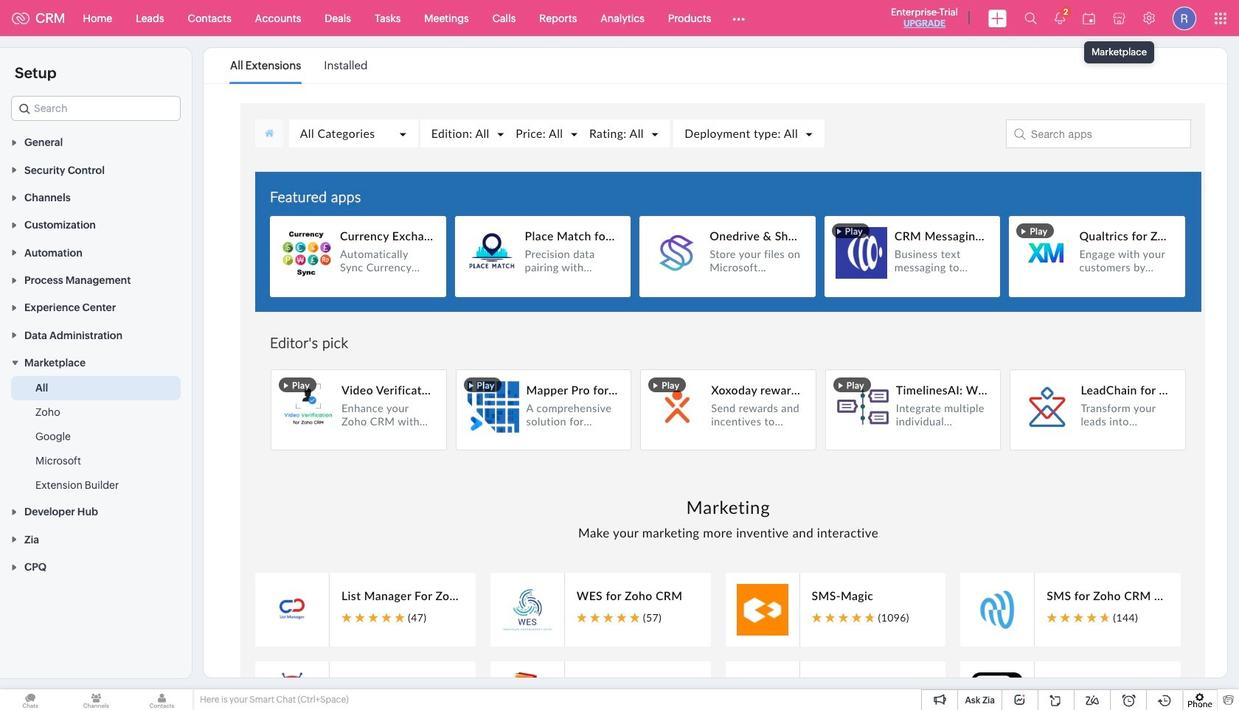 Task type: vqa. For each thing, say whether or not it's contained in the screenshot.
mmm d, yyyy text field
no



Task type: locate. For each thing, give the bounding box(es) containing it.
chats image
[[0, 690, 61, 710]]

calendar image
[[1083, 12, 1095, 24]]

channels image
[[66, 690, 126, 710]]

create menu element
[[980, 0, 1016, 36]]

None field
[[11, 96, 181, 121]]

logo image
[[12, 12, 30, 24]]

profile element
[[1164, 0, 1205, 36]]

signals element
[[1046, 0, 1074, 36]]

profile image
[[1173, 6, 1196, 30]]

region
[[0, 376, 192, 498]]

Other Modules field
[[723, 6, 755, 30]]



Task type: describe. For each thing, give the bounding box(es) containing it.
Search text field
[[12, 97, 180, 120]]

search element
[[1016, 0, 1046, 36]]

contacts image
[[132, 690, 192, 710]]

create menu image
[[988, 9, 1007, 27]]

search image
[[1025, 12, 1037, 24]]



